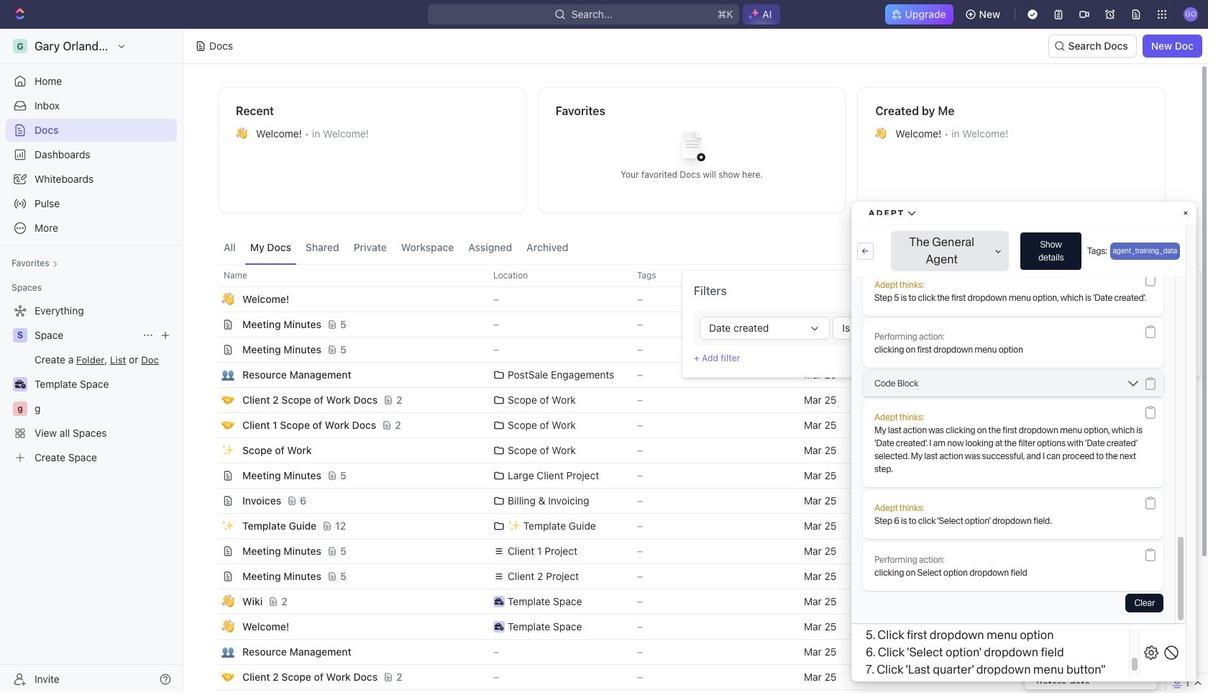 Task type: vqa. For each thing, say whether or not it's contained in the screenshot.
the Due date text box
no



Task type: describe. For each thing, give the bounding box(es) containing it.
sidebar navigation
[[0, 29, 184, 693]]

no favorited docs image
[[663, 120, 721, 177]]

business time image
[[495, 598, 504, 605]]



Task type: locate. For each thing, give the bounding box(es) containing it.
Search... text field
[[1054, 317, 1143, 338]]

row
[[202, 264, 1167, 287], [202, 286, 1167, 312], [202, 312, 1167, 338], [202, 337, 1167, 363], [202, 362, 1167, 388], [202, 387, 1167, 413], [202, 412, 1167, 438], [202, 438, 1167, 463], [202, 463, 1167, 489], [202, 488, 1167, 514], [202, 513, 1167, 539], [202, 538, 1167, 564], [202, 563, 1167, 589], [202, 589, 1167, 615], [202, 614, 1167, 640], [202, 639, 1167, 665], [202, 664, 1167, 690], [218, 689, 1167, 693]]

table
[[202, 264, 1167, 693]]

business time image
[[495, 623, 504, 630]]

cell
[[202, 287, 218, 312], [202, 312, 218, 337], [202, 338, 218, 362], [202, 363, 218, 387], [202, 388, 218, 412], [202, 413, 218, 438], [202, 438, 218, 463], [1141, 438, 1167, 463], [202, 463, 218, 488], [911, 463, 1026, 488], [1026, 463, 1141, 488], [202, 489, 218, 513], [1026, 489, 1141, 513], [202, 514, 218, 538], [1141, 514, 1167, 538], [202, 539, 218, 563], [1026, 539, 1141, 563], [202, 564, 218, 589], [1026, 564, 1141, 589], [1141, 564, 1167, 589], [202, 589, 218, 614], [911, 589, 1026, 614], [1026, 589, 1141, 614], [202, 615, 218, 639], [202, 640, 218, 664], [202, 665, 218, 689], [796, 690, 911, 693], [911, 690, 1026, 693], [1026, 690, 1141, 693], [1141, 690, 1167, 693]]

space, , element
[[13, 328, 27, 343]]

column header
[[202, 264, 218, 287]]

tab list
[[218, 230, 575, 264]]



